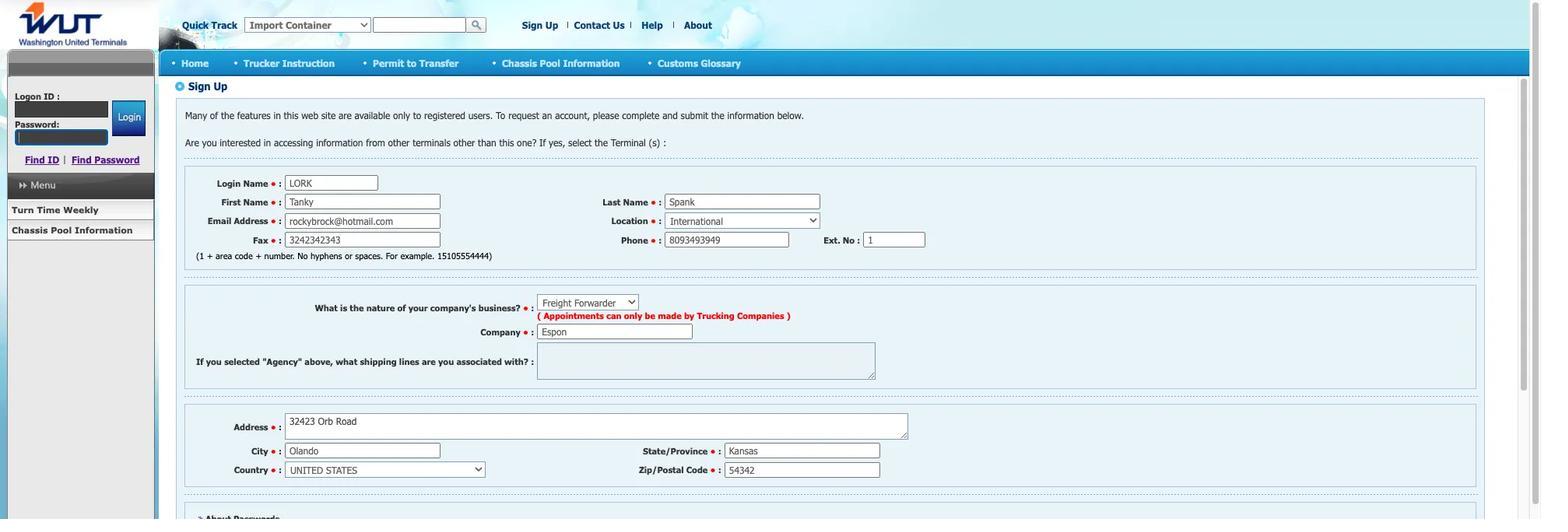 Task type: locate. For each thing, give the bounding box(es) containing it.
0 horizontal spatial find
[[25, 154, 45, 165]]

id left :
[[44, 91, 54, 101]]

chassis pool information
[[502, 57, 620, 68], [12, 225, 133, 235]]

1 vertical spatial information
[[75, 225, 133, 235]]

1 horizontal spatial information
[[563, 57, 620, 68]]

1 find from the left
[[25, 154, 45, 165]]

password
[[94, 154, 140, 165]]

chassis pool information link
[[7, 220, 154, 241]]

contact
[[574, 19, 611, 30]]

quick
[[182, 19, 209, 30]]

None text field
[[373, 17, 466, 33]]

transfer
[[419, 57, 459, 68]]

0 vertical spatial chassis
[[502, 57, 537, 68]]

chassis down 'sign'
[[502, 57, 537, 68]]

1 horizontal spatial chassis pool information
[[502, 57, 620, 68]]

2 find from the left
[[72, 154, 92, 165]]

time
[[37, 205, 60, 215]]

turn time weekly
[[12, 205, 99, 215]]

find down password:
[[25, 154, 45, 165]]

information
[[563, 57, 620, 68], [75, 225, 133, 235]]

find for find password
[[72, 154, 92, 165]]

1 horizontal spatial chassis
[[502, 57, 537, 68]]

customs
[[658, 57, 698, 68]]

turn
[[12, 205, 34, 215]]

0 vertical spatial id
[[44, 91, 54, 101]]

pool down the turn time weekly
[[51, 225, 72, 235]]

information down contact
[[563, 57, 620, 68]]

contact us link
[[574, 19, 625, 30]]

id
[[44, 91, 54, 101], [48, 154, 59, 165]]

help link
[[642, 19, 663, 30]]

chassis pool information down the turn time weekly link
[[12, 225, 133, 235]]

chassis pool information down up
[[502, 57, 620, 68]]

0 horizontal spatial chassis pool information
[[12, 225, 133, 235]]

information down weekly
[[75, 225, 133, 235]]

find left password
[[72, 154, 92, 165]]

instruction
[[282, 57, 335, 68]]

pool down up
[[540, 57, 561, 68]]

pool
[[540, 57, 561, 68], [51, 225, 72, 235]]

help
[[642, 19, 663, 30]]

1 vertical spatial chassis
[[12, 225, 48, 235]]

home
[[181, 57, 209, 68]]

find id
[[25, 154, 59, 165]]

1 horizontal spatial pool
[[540, 57, 561, 68]]

up
[[546, 19, 558, 30]]

about
[[685, 19, 712, 30]]

chassis down "turn"
[[12, 225, 48, 235]]

find for find id
[[25, 154, 45, 165]]

None text field
[[15, 101, 108, 118]]

chassis
[[502, 57, 537, 68], [12, 225, 48, 235]]

to
[[407, 57, 417, 68]]

1 horizontal spatial find
[[72, 154, 92, 165]]

0 vertical spatial pool
[[540, 57, 561, 68]]

1 vertical spatial pool
[[51, 225, 72, 235]]

0 vertical spatial information
[[563, 57, 620, 68]]

None password field
[[15, 129, 108, 146]]

id for find
[[48, 154, 59, 165]]

0 horizontal spatial information
[[75, 225, 133, 235]]

1 vertical spatial id
[[48, 154, 59, 165]]

id down password:
[[48, 154, 59, 165]]

find
[[25, 154, 45, 165], [72, 154, 92, 165]]



Task type: describe. For each thing, give the bounding box(es) containing it.
find id link
[[25, 154, 59, 165]]

permit to transfer
[[373, 57, 459, 68]]

:
[[57, 91, 60, 101]]

us
[[613, 19, 625, 30]]

logon
[[15, 91, 41, 101]]

turn time weekly link
[[7, 200, 154, 220]]

trucker instruction
[[244, 57, 335, 68]]

0 vertical spatial chassis pool information
[[502, 57, 620, 68]]

logon id :
[[15, 91, 60, 101]]

sign up link
[[522, 19, 558, 30]]

glossary
[[701, 57, 741, 68]]

contact us
[[574, 19, 625, 30]]

0 horizontal spatial chassis
[[12, 225, 48, 235]]

id for logon
[[44, 91, 54, 101]]

trucker
[[244, 57, 280, 68]]

customs glossary
[[658, 57, 741, 68]]

information inside chassis pool information link
[[75, 225, 133, 235]]

find password
[[72, 154, 140, 165]]

login image
[[112, 100, 145, 136]]

1 vertical spatial chassis pool information
[[12, 225, 133, 235]]

track
[[212, 19, 237, 30]]

find password link
[[72, 154, 140, 165]]

permit
[[373, 57, 404, 68]]

sign up
[[522, 19, 558, 30]]

weekly
[[63, 205, 99, 215]]

0 horizontal spatial pool
[[51, 225, 72, 235]]

password:
[[15, 119, 60, 129]]

quick track
[[182, 19, 237, 30]]

sign
[[522, 19, 543, 30]]

about link
[[685, 19, 712, 30]]



Task type: vqa. For each thing, say whether or not it's contained in the screenshot.
"Pool" within the "Chassis Pool Information" link
no



